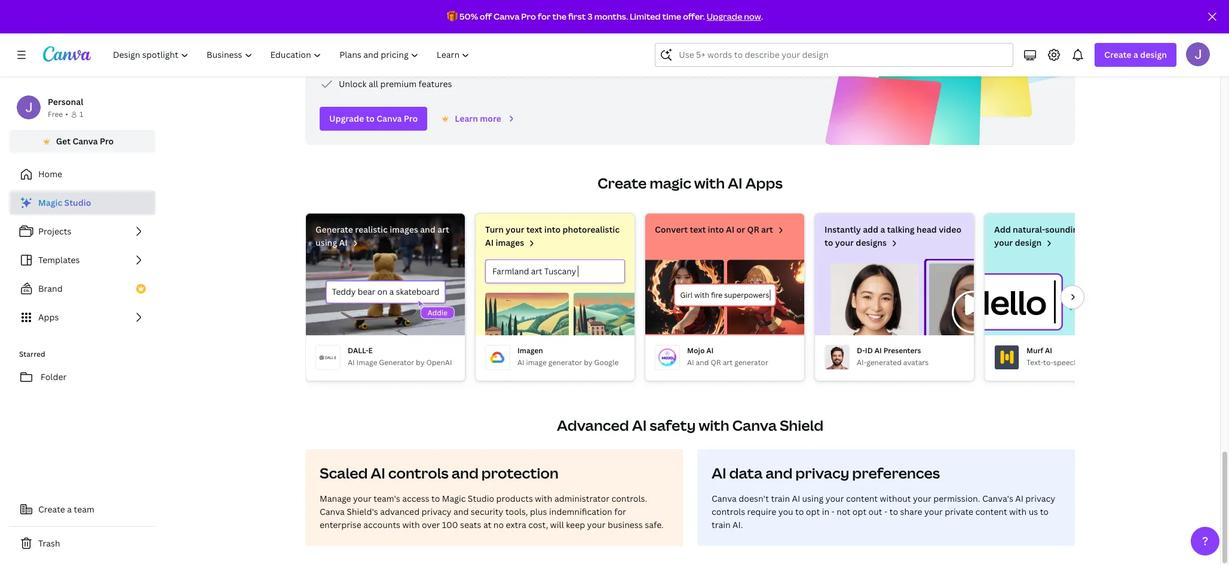 Task type: locate. For each thing, give the bounding box(es) containing it.
canva down manage
[[320, 507, 345, 518]]

upgrade left now
[[707, 11, 742, 22]]

content down canva's
[[976, 507, 1007, 518]]

1 vertical spatial controls
[[712, 507, 745, 518]]

pro
[[521, 11, 536, 22], [404, 113, 418, 124], [100, 136, 114, 147]]

upgrade
[[707, 11, 742, 22], [329, 113, 364, 124]]

2 text from the left
[[690, 224, 706, 235]]

jacob simon image
[[1186, 42, 1210, 66]]

0 horizontal spatial a
[[67, 504, 72, 516]]

1 vertical spatial qr
[[711, 358, 721, 368]]

to inside the instantly add a talking head video to your designs
[[825, 237, 833, 249]]

1 vertical spatial a
[[880, 224, 885, 235]]

generator for convert text into ai or qr art
[[735, 358, 768, 368]]

1 horizontal spatial by
[[584, 358, 593, 368]]

doesn't
[[739, 494, 769, 505]]

1 horizontal spatial generator
[[735, 358, 768, 368]]

apps link
[[10, 306, 155, 330]]

canva up ai.
[[712, 494, 737, 505]]

1 horizontal spatial images
[[496, 237, 524, 249]]

apps inside apps link
[[38, 312, 59, 323]]

upgrade down 'unlock' on the left
[[329, 113, 364, 124]]

0 vertical spatial train
[[771, 494, 790, 505]]

ai right id
[[875, 346, 882, 356]]

generator
[[548, 358, 582, 368], [735, 358, 768, 368], [1100, 358, 1134, 368]]

1 horizontal spatial opt
[[853, 507, 867, 518]]

1 horizontal spatial studio
[[468, 494, 494, 505]]

1 vertical spatial privacy
[[1026, 494, 1055, 505]]

your down instantly
[[835, 237, 854, 249]]

1 horizontal spatial qr
[[747, 224, 759, 235]]

1 vertical spatial magic
[[442, 494, 466, 505]]

projects
[[38, 226, 71, 237]]

to right the you
[[795, 507, 804, 518]]

1 horizontal spatial create
[[598, 173, 647, 193]]

and inside generate realistic images and art using ai
[[420, 224, 436, 235]]

to inside manage your team's access to magic studio products with administrator controls. canva shield's advanced privacy and security tools, plus indemnification for enterprise accounts with over 100 seats at no extra cost, will keep your business safe.
[[431, 494, 440, 505]]

will
[[550, 520, 564, 531]]

- right in
[[832, 507, 835, 518]]

1 vertical spatial for
[[614, 507, 626, 518]]

0 vertical spatial create
[[1105, 49, 1132, 60]]

2 horizontal spatial privacy
[[1026, 494, 1055, 505]]

a inside create a design dropdown button
[[1134, 49, 1138, 60]]

1 vertical spatial pro
[[404, 113, 418, 124]]

privacy inside manage your team's access to magic studio products with administrator controls. canva shield's advanced privacy and security tools, plus indemnification for enterprise accounts with over 100 seats at no extra cost, will keep your business safe.
[[422, 507, 451, 518]]

studio up security
[[468, 494, 494, 505]]

controls.
[[612, 494, 647, 505]]

and inside mojo ai ai and qr art generator
[[696, 358, 709, 368]]

studio down home link
[[64, 197, 91, 209]]

2 by from the left
[[584, 358, 593, 368]]

create
[[1105, 49, 1132, 60], [598, 173, 647, 193], [38, 504, 65, 516]]

privacy inside canva doesn't train ai using your content without your permission. canva's ai privacy controls require you to opt in - not opt out - to share your private content with us to train ai.
[[1026, 494, 1055, 505]]

personal
[[48, 96, 83, 108]]

0 horizontal spatial train
[[712, 520, 731, 531]]

premium
[[380, 78, 417, 90]]

with down advanced
[[402, 520, 420, 531]]

privacy up over
[[422, 507, 451, 518]]

3 generator from the left
[[1100, 358, 1134, 368]]

🎁 50% off canva pro for the first 3 months. limited time offer. upgrade now .
[[447, 11, 763, 22]]

learn
[[455, 113, 478, 124]]

and up security
[[452, 464, 479, 483]]

ai right mojo
[[706, 346, 714, 356]]

1 vertical spatial images
[[496, 237, 524, 249]]

pro left the
[[521, 11, 536, 22]]

1 horizontal spatial design
[[1140, 49, 1167, 60]]

0 horizontal spatial privacy
[[422, 507, 451, 518]]

to right 'voices'
[[1113, 224, 1121, 235]]

text-
[[1027, 358, 1043, 368]]

mojo ai ai and qr art generator
[[687, 346, 768, 368]]

without
[[880, 494, 911, 505]]

0 horizontal spatial content
[[846, 494, 878, 505]]

2 vertical spatial a
[[67, 504, 72, 516]]

ai up the you
[[792, 494, 800, 505]]

0 vertical spatial images
[[390, 224, 418, 235]]

1 vertical spatial design
[[1015, 237, 1042, 249]]

controls
[[388, 464, 449, 483], [712, 507, 745, 518]]

ai down the turn
[[485, 237, 494, 249]]

create for create magic with ai apps
[[598, 173, 647, 193]]

safe.
[[645, 520, 664, 531]]

1 horizontal spatial pro
[[404, 113, 418, 124]]

studio
[[64, 197, 91, 209], [468, 494, 494, 505]]

1 into from the left
[[544, 224, 561, 235]]

designs
[[856, 237, 887, 249]]

sounding
[[1045, 224, 1083, 235]]

presenters
[[884, 346, 921, 356]]

1 horizontal spatial for
[[614, 507, 626, 518]]

your inside add natural-sounding voices to your design
[[994, 237, 1013, 249]]

controls up access
[[388, 464, 449, 483]]

train up the you
[[771, 494, 790, 505]]

0 vertical spatial apps
[[745, 173, 783, 193]]

for inside manage your team's access to magic studio products with administrator controls. canva shield's advanced privacy and security tools, plus indemnification for enterprise accounts with over 100 seats at no extra cost, will keep your business safe.
[[614, 507, 626, 518]]

off
[[480, 11, 492, 22]]

canva right get
[[73, 136, 98, 147]]

list containing magic studio
[[10, 191, 155, 330]]

design inside dropdown button
[[1140, 49, 1167, 60]]

1 vertical spatial upgrade
[[329, 113, 364, 124]]

0 vertical spatial pro
[[521, 11, 536, 22]]

your up share
[[913, 494, 932, 505]]

train
[[771, 494, 790, 505], [712, 520, 731, 531]]

opt left out
[[853, 507, 867, 518]]

1 text from the left
[[526, 224, 542, 235]]

ai down the imagen
[[517, 358, 524, 368]]

2 vertical spatial create
[[38, 504, 65, 516]]

1 by from the left
[[416, 358, 425, 368]]

and for qr
[[696, 358, 709, 368]]

0 vertical spatial using
[[316, 237, 337, 249]]

1 vertical spatial train
[[712, 520, 731, 531]]

1 horizontal spatial content
[[976, 507, 1007, 518]]

design left jacob simon image
[[1140, 49, 1167, 60]]

a inside the instantly add a talking head video to your designs
[[880, 224, 885, 235]]

by left the "google"
[[584, 358, 593, 368]]

advanced
[[557, 416, 629, 436]]

murf ai text-to-speech voice generator
[[1027, 346, 1134, 368]]

1 horizontal spatial a
[[880, 224, 885, 235]]

0 horizontal spatial studio
[[64, 197, 91, 209]]

ai left safety
[[632, 416, 647, 436]]

with left 'us'
[[1009, 507, 1027, 518]]

your right the turn
[[506, 224, 524, 235]]

ai down dall-
[[348, 358, 355, 368]]

home
[[38, 169, 62, 180]]

talking
[[887, 224, 915, 235]]

for left the
[[538, 11, 551, 22]]

generator inside murf ai text-to-speech voice generator
[[1100, 358, 1134, 368]]

your down add
[[994, 237, 1013, 249]]

1 vertical spatial apps
[[38, 312, 59, 323]]

cost,
[[528, 520, 548, 531]]

scaled
[[320, 464, 368, 483]]

2 - from the left
[[884, 507, 888, 518]]

0 vertical spatial design
[[1140, 49, 1167, 60]]

into left photorealistic
[[544, 224, 561, 235]]

now
[[744, 11, 761, 22]]

1 horizontal spatial art
[[723, 358, 733, 368]]

video
[[939, 224, 962, 235]]

using up in
[[802, 494, 824, 505]]

1 vertical spatial create
[[598, 173, 647, 193]]

ai inside "d-id ai presenters ai-generated avatars"
[[875, 346, 882, 356]]

0 horizontal spatial create
[[38, 504, 65, 516]]

0 vertical spatial for
[[538, 11, 551, 22]]

all
[[369, 78, 378, 90]]

privacy
[[796, 464, 849, 483], [1026, 494, 1055, 505], [422, 507, 451, 518]]

0 vertical spatial qr
[[747, 224, 759, 235]]

1 vertical spatial using
[[802, 494, 824, 505]]

canva inside "button"
[[73, 136, 98, 147]]

0 horizontal spatial -
[[832, 507, 835, 518]]

canva left shield
[[732, 416, 777, 436]]

0 vertical spatial upgrade
[[707, 11, 742, 22]]

1 horizontal spatial controls
[[712, 507, 745, 518]]

apps
[[745, 173, 783, 193], [38, 312, 59, 323]]

ai up team's
[[371, 464, 385, 483]]

a inside create a team button
[[67, 504, 72, 516]]

trash
[[38, 538, 60, 550]]

by inside dall-e ai image generator by openai
[[416, 358, 425, 368]]

and down mojo
[[696, 358, 709, 368]]

to inside upgrade to canva pro button
[[366, 113, 375, 124]]

-
[[832, 507, 835, 518], [884, 507, 888, 518]]

- right out
[[884, 507, 888, 518]]

extra
[[506, 520, 526, 531]]

ai down mojo
[[687, 358, 694, 368]]

pro down premium
[[404, 113, 418, 124]]

art
[[438, 224, 449, 235], [761, 224, 773, 235], [723, 358, 733, 368]]

ai inside imagen ai image generator by google
[[517, 358, 524, 368]]

id
[[865, 346, 873, 356]]

0 horizontal spatial magic
[[38, 197, 62, 209]]

free
[[48, 109, 63, 120]]

0 horizontal spatial opt
[[806, 507, 820, 518]]

text inside turn your text into photorealistic ai images
[[526, 224, 542, 235]]

0 horizontal spatial images
[[390, 224, 418, 235]]

keep
[[566, 520, 585, 531]]

and up 'seats'
[[454, 507, 469, 518]]

privacy up 'us'
[[1026, 494, 1055, 505]]

generator inside mojo ai ai and qr art generator
[[735, 358, 768, 368]]

convert text into ai or qr art
[[655, 224, 773, 235]]

1 - from the left
[[832, 507, 835, 518]]

canva right off
[[494, 11, 520, 22]]

ai up "to-"
[[1045, 346, 1052, 356]]

using down generate
[[316, 237, 337, 249]]

create a team button
[[10, 498, 155, 522]]

text right the convert
[[690, 224, 706, 235]]

design
[[1140, 49, 1167, 60], [1015, 237, 1042, 249]]

0 horizontal spatial using
[[316, 237, 337, 249]]

0 horizontal spatial art
[[438, 224, 449, 235]]

0 horizontal spatial upgrade
[[329, 113, 364, 124]]

create inside dropdown button
[[1105, 49, 1132, 60]]

magic up 100
[[442, 494, 466, 505]]

for
[[538, 11, 551, 22], [614, 507, 626, 518]]

into left or
[[708, 224, 724, 235]]

100
[[442, 520, 458, 531]]

1 vertical spatial studio
[[468, 494, 494, 505]]

images down the turn
[[496, 237, 524, 249]]

studio inside manage your team's access to magic studio products with administrator controls. canva shield's advanced privacy and security tools, plus indemnification for enterprise accounts with over 100 seats at no extra cost, will keep your business safe.
[[468, 494, 494, 505]]

design down "natural-"
[[1015, 237, 1042, 249]]

instantly add a talking head video to your designs
[[825, 224, 962, 249]]

by left openai
[[416, 358, 425, 368]]

train left ai.
[[712, 520, 731, 531]]

and for art
[[420, 224, 436, 235]]

to inside add natural-sounding voices to your design
[[1113, 224, 1121, 235]]

None search field
[[655, 43, 1014, 67]]

administrator
[[554, 494, 610, 505]]

a for team
[[67, 504, 72, 516]]

0 horizontal spatial generator
[[548, 358, 582, 368]]

magic down home
[[38, 197, 62, 209]]

a
[[1134, 49, 1138, 60], [880, 224, 885, 235], [67, 504, 72, 516]]

instantly
[[825, 224, 861, 235]]

2 horizontal spatial a
[[1134, 49, 1138, 60]]

0 vertical spatial a
[[1134, 49, 1138, 60]]

images right the 'realistic'
[[390, 224, 418, 235]]

1 horizontal spatial using
[[802, 494, 824, 505]]

content up out
[[846, 494, 878, 505]]

canva down the unlock all premium features
[[377, 113, 402, 124]]

opt left in
[[806, 507, 820, 518]]

2 vertical spatial privacy
[[422, 507, 451, 518]]

2 into from the left
[[708, 224, 724, 235]]

1 horizontal spatial into
[[708, 224, 724, 235]]

1 horizontal spatial -
[[884, 507, 888, 518]]

a for design
[[1134, 49, 1138, 60]]

controls up ai.
[[712, 507, 745, 518]]

protection
[[481, 464, 559, 483]]

0 horizontal spatial pro
[[100, 136, 114, 147]]

add natural-sounding voices to your design
[[994, 224, 1121, 249]]

add
[[994, 224, 1011, 235]]

ai left data at the bottom of page
[[712, 464, 726, 483]]

to right access
[[431, 494, 440, 505]]

get canva pro button
[[10, 130, 155, 153]]

for up business
[[614, 507, 626, 518]]

text right the turn
[[526, 224, 542, 235]]

to down the all
[[366, 113, 375, 124]]

ai down generate
[[339, 237, 348, 249]]

generate
[[316, 224, 353, 235]]

privacy up in
[[796, 464, 849, 483]]

to down instantly
[[825, 237, 833, 249]]

2 horizontal spatial create
[[1105, 49, 1132, 60]]

0 horizontal spatial apps
[[38, 312, 59, 323]]

content
[[846, 494, 878, 505], [976, 507, 1007, 518]]

home link
[[10, 163, 155, 186]]

1 generator from the left
[[548, 358, 582, 368]]

access
[[402, 494, 429, 505]]

and
[[420, 224, 436, 235], [696, 358, 709, 368], [452, 464, 479, 483], [766, 464, 793, 483], [454, 507, 469, 518]]

scaled ai controls and protection
[[320, 464, 559, 483]]

1 horizontal spatial apps
[[745, 173, 783, 193]]

0 horizontal spatial by
[[416, 358, 425, 368]]

0 vertical spatial magic
[[38, 197, 62, 209]]

and right the 'realistic'
[[420, 224, 436, 235]]

text
[[526, 224, 542, 235], [690, 224, 706, 235]]

0 horizontal spatial design
[[1015, 237, 1042, 249]]

2 generator from the left
[[735, 358, 768, 368]]

0 horizontal spatial qr
[[711, 358, 721, 368]]

🎁
[[447, 11, 458, 22]]

list
[[10, 191, 155, 330]]

and inside manage your team's access to magic studio products with administrator controls. canva shield's advanced privacy and security tools, plus indemnification for enterprise accounts with over 100 seats at no extra cost, will keep your business safe.
[[454, 507, 469, 518]]

team's
[[374, 494, 400, 505]]

pro up home link
[[100, 136, 114, 147]]

0 horizontal spatial into
[[544, 224, 561, 235]]

using inside canva doesn't train ai using your content without your permission. canva's ai privacy controls require you to opt in - not opt out - to share your private content with us to train ai.
[[802, 494, 824, 505]]

2 vertical spatial pro
[[100, 136, 114, 147]]

features
[[419, 78, 452, 90]]

templates
[[38, 255, 80, 266]]

0 vertical spatial privacy
[[796, 464, 849, 483]]

security
[[471, 507, 503, 518]]

images inside generate realistic images and art using ai
[[390, 224, 418, 235]]

your
[[506, 224, 524, 235], [835, 237, 854, 249], [994, 237, 1013, 249], [353, 494, 372, 505], [826, 494, 844, 505], [913, 494, 932, 505], [924, 507, 943, 518], [587, 520, 606, 531]]

1 horizontal spatial magic
[[442, 494, 466, 505]]

with right safety
[[699, 416, 729, 436]]

2 horizontal spatial generator
[[1100, 358, 1134, 368]]

at
[[483, 520, 491, 531]]

create inside button
[[38, 504, 65, 516]]

ai inside generate realistic images and art using ai
[[339, 237, 348, 249]]

magic studio link
[[10, 191, 155, 215]]

0 vertical spatial controls
[[388, 464, 449, 483]]

1 horizontal spatial text
[[690, 224, 706, 235]]

0 horizontal spatial text
[[526, 224, 542, 235]]

ai data and privacy preferences
[[712, 464, 940, 483]]

magic inside manage your team's access to magic studio products with administrator controls. canva shield's advanced privacy and security tools, plus indemnification for enterprise accounts with over 100 seats at no extra cost, will keep your business safe.
[[442, 494, 466, 505]]

canva inside button
[[377, 113, 402, 124]]



Task type: describe. For each thing, give the bounding box(es) containing it.
ai inside turn your text into photorealistic ai images
[[485, 237, 494, 249]]

image
[[357, 358, 377, 368]]

projects link
[[10, 220, 155, 244]]

art inside generate realistic images and art using ai
[[438, 224, 449, 235]]

upgrade inside button
[[329, 113, 364, 124]]

team
[[74, 504, 94, 516]]

generator inside imagen ai image generator by google
[[548, 358, 582, 368]]

canva's
[[982, 494, 1013, 505]]

turn your text into photorealistic ai images
[[485, 224, 620, 249]]

top level navigation element
[[105, 43, 480, 67]]

ai right canva's
[[1015, 494, 1024, 505]]

generate realistic images and art using ai
[[316, 224, 449, 249]]

ai-
[[857, 358, 867, 368]]

to right 'us'
[[1040, 507, 1049, 518]]

canva inside canva doesn't train ai using your content without your permission. canva's ai privacy controls require you to opt in - not opt out - to share your private content with us to train ai.
[[712, 494, 737, 505]]

create a design button
[[1095, 43, 1177, 67]]

more
[[480, 113, 501, 124]]

0 vertical spatial studio
[[64, 197, 91, 209]]

2 opt from the left
[[853, 507, 867, 518]]

into inside turn your text into photorealistic ai images
[[544, 224, 561, 235]]

advanced
[[380, 507, 420, 518]]

to-
[[1043, 358, 1054, 368]]

with inside canva doesn't train ai using your content without your permission. canva's ai privacy controls require you to opt in - not opt out - to share your private content with us to train ai.
[[1009, 507, 1027, 518]]

generator for add natural-sounding voices to your design
[[1100, 358, 1134, 368]]

brand link
[[10, 277, 155, 301]]

preferences
[[852, 464, 940, 483]]

products
[[496, 494, 533, 505]]

0 horizontal spatial controls
[[388, 464, 449, 483]]

dall-e ai image generator by openai
[[348, 346, 452, 368]]

magic studio
[[38, 197, 91, 209]]

or
[[736, 224, 745, 235]]

add
[[863, 224, 879, 235]]

create a team
[[38, 504, 94, 516]]

folder link
[[10, 366, 155, 390]]

ai left or
[[726, 224, 735, 235]]

0 vertical spatial content
[[846, 494, 878, 505]]

starred
[[19, 350, 45, 360]]

data
[[729, 464, 763, 483]]

pro inside "button"
[[100, 136, 114, 147]]

create for create a design
[[1105, 49, 1132, 60]]

3
[[588, 11, 593, 22]]

images inside turn your text into photorealistic ai images
[[496, 237, 524, 249]]

speech
[[1054, 358, 1078, 368]]

realistic
[[355, 224, 388, 235]]

turn
[[485, 224, 504, 235]]

50%
[[459, 11, 478, 22]]

Search search field
[[679, 44, 990, 66]]

canva inside manage your team's access to magic studio products with administrator controls. canva shield's advanced privacy and security tools, plus indemnification for enterprise accounts with over 100 seats at no extra cost, will keep your business safe.
[[320, 507, 345, 518]]

ai inside dall-e ai image generator by openai
[[348, 358, 355, 368]]

private
[[945, 507, 973, 518]]

create for create a team
[[38, 504, 65, 516]]

folder button
[[10, 366, 155, 390]]

design inside add natural-sounding voices to your design
[[1015, 237, 1042, 249]]

your right share
[[924, 507, 943, 518]]

out
[[869, 507, 882, 518]]

qr inside mojo ai ai and qr art generator
[[711, 358, 721, 368]]

canva doesn't train ai using your content without your permission. canva's ai privacy controls require you to opt in - not opt out - to share your private content with us to train ai.
[[712, 494, 1055, 531]]

0 horizontal spatial for
[[538, 11, 551, 22]]

in
[[822, 507, 829, 518]]

1 horizontal spatial train
[[771, 494, 790, 505]]

to down the without
[[890, 507, 898, 518]]

1 horizontal spatial privacy
[[796, 464, 849, 483]]

photorealistic
[[563, 224, 620, 235]]

.
[[761, 11, 763, 22]]

indemnification
[[549, 507, 612, 518]]

first
[[568, 11, 586, 22]]

plus
[[530, 507, 547, 518]]

permission.
[[934, 494, 980, 505]]

1
[[79, 109, 83, 120]]

templates link
[[10, 249, 155, 272]]

learn more
[[455, 113, 501, 124]]

upgrade to canva pro
[[329, 113, 418, 124]]

d-
[[857, 346, 865, 356]]

with right magic
[[694, 173, 725, 193]]

generator
[[379, 358, 414, 368]]

controls inside canva doesn't train ai using your content without your permission. canva's ai privacy controls require you to opt in - not opt out - to share your private content with us to train ai.
[[712, 507, 745, 518]]

using inside generate realistic images and art using ai
[[316, 237, 337, 249]]

free •
[[48, 109, 68, 120]]

openai
[[426, 358, 452, 368]]

unlock all premium features
[[339, 78, 452, 90]]

you
[[778, 507, 793, 518]]

and for protection
[[452, 464, 479, 483]]

shield's
[[347, 507, 378, 518]]

dall-
[[348, 346, 368, 356]]

pro inside button
[[404, 113, 418, 124]]

mojo
[[687, 346, 705, 356]]

your up shield's
[[353, 494, 372, 505]]

d-id ai presenters ai-generated avatars
[[857, 346, 929, 368]]

months.
[[594, 11, 628, 22]]

art inside mojo ai ai and qr art generator
[[723, 358, 733, 368]]

business
[[608, 520, 643, 531]]

accounts
[[363, 520, 400, 531]]

2 horizontal spatial pro
[[521, 11, 536, 22]]

us
[[1029, 507, 1038, 518]]

1 horizontal spatial upgrade
[[707, 11, 742, 22]]

get
[[56, 136, 71, 147]]

your down indemnification
[[587, 520, 606, 531]]

ai up or
[[728, 173, 743, 193]]

generated
[[867, 358, 902, 368]]

1 opt from the left
[[806, 507, 820, 518]]

over
[[422, 520, 440, 531]]

by inside imagen ai image generator by google
[[584, 358, 593, 368]]

create magic with ai apps
[[598, 173, 783, 193]]

get canva pro
[[56, 136, 114, 147]]

2 horizontal spatial art
[[761, 224, 773, 235]]

with up plus
[[535, 494, 552, 505]]

e
[[368, 346, 373, 356]]

ai inside murf ai text-to-speech voice generator
[[1045, 346, 1052, 356]]

imagen
[[517, 346, 543, 356]]

your inside turn your text into photorealistic ai images
[[506, 224, 524, 235]]

folder
[[41, 372, 66, 383]]

your inside the instantly add a talking head video to your designs
[[835, 237, 854, 249]]

1 vertical spatial content
[[976, 507, 1007, 518]]

ai.
[[733, 520, 743, 531]]

avatars
[[903, 358, 929, 368]]

and right data at the bottom of page
[[766, 464, 793, 483]]

share
[[900, 507, 922, 518]]

your up not
[[826, 494, 844, 505]]

upgrade to canva pro button
[[320, 107, 427, 131]]

manage your team's access to magic studio products with administrator controls. canva shield's advanced privacy and security tools, plus indemnification for enterprise accounts with over 100 seats at no extra cost, will keep your business safe.
[[320, 494, 664, 531]]

•
[[65, 109, 68, 120]]

time
[[662, 11, 681, 22]]

the
[[552, 11, 567, 22]]



Task type: vqa. For each thing, say whether or not it's contained in the screenshot.
the rightmost which
no



